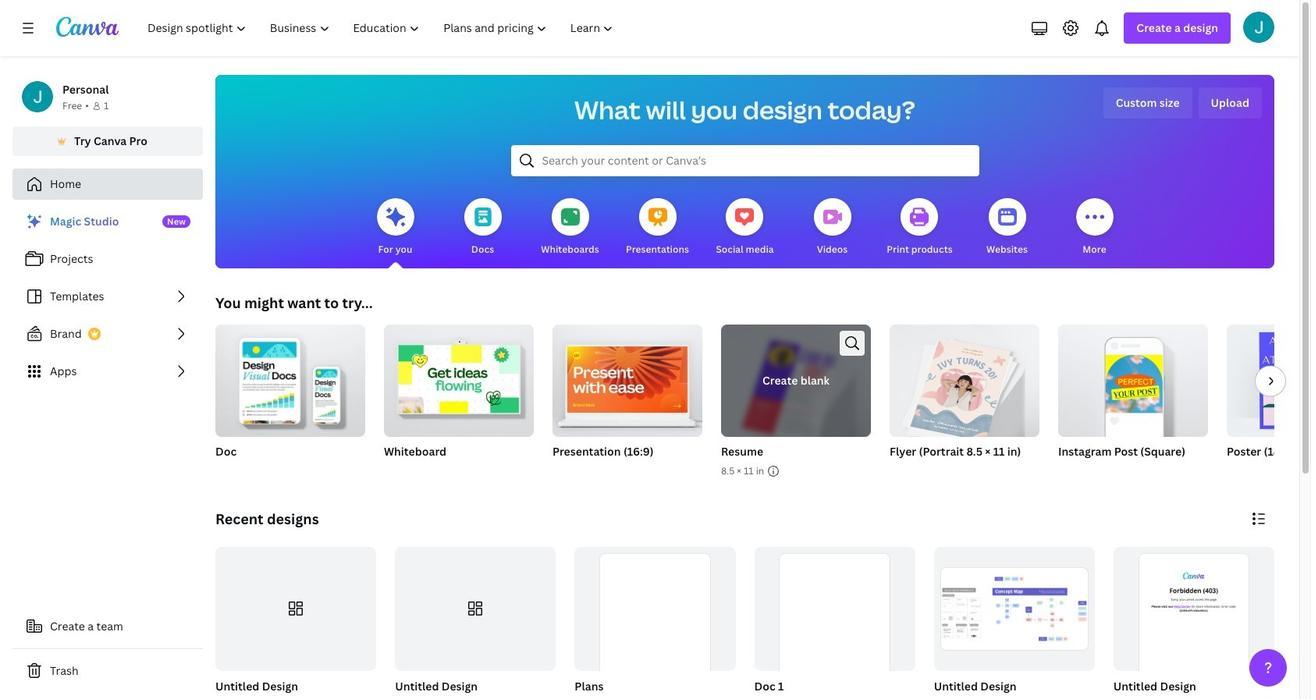 Task type: describe. For each thing, give the bounding box(es) containing it.
top level navigation element
[[137, 12, 627, 44]]



Task type: locate. For each thing, give the bounding box(es) containing it.
list
[[12, 206, 203, 387]]

group
[[215, 318, 365, 479], [215, 318, 365, 437], [384, 318, 534, 479], [384, 318, 534, 437], [553, 318, 702, 479], [553, 318, 702, 437], [890, 318, 1039, 479], [890, 318, 1039, 442], [1058, 318, 1208, 479], [1058, 318, 1208, 437], [721, 325, 871, 479], [721, 325, 871, 444], [1227, 325, 1311, 479], [1227, 325, 1311, 437], [212, 547, 376, 699], [215, 547, 376, 671], [392, 547, 556, 699], [395, 547, 556, 671], [571, 547, 736, 699], [751, 547, 915, 699], [931, 547, 1095, 699], [934, 547, 1095, 671], [1110, 547, 1274, 699], [1113, 547, 1274, 699]]

None search field
[[511, 145, 979, 176]]

Search search field
[[542, 146, 948, 176]]

john smith image
[[1243, 12, 1274, 43]]



Task type: vqa. For each thing, say whether or not it's contained in the screenshot.
Kit to the bottom
no



